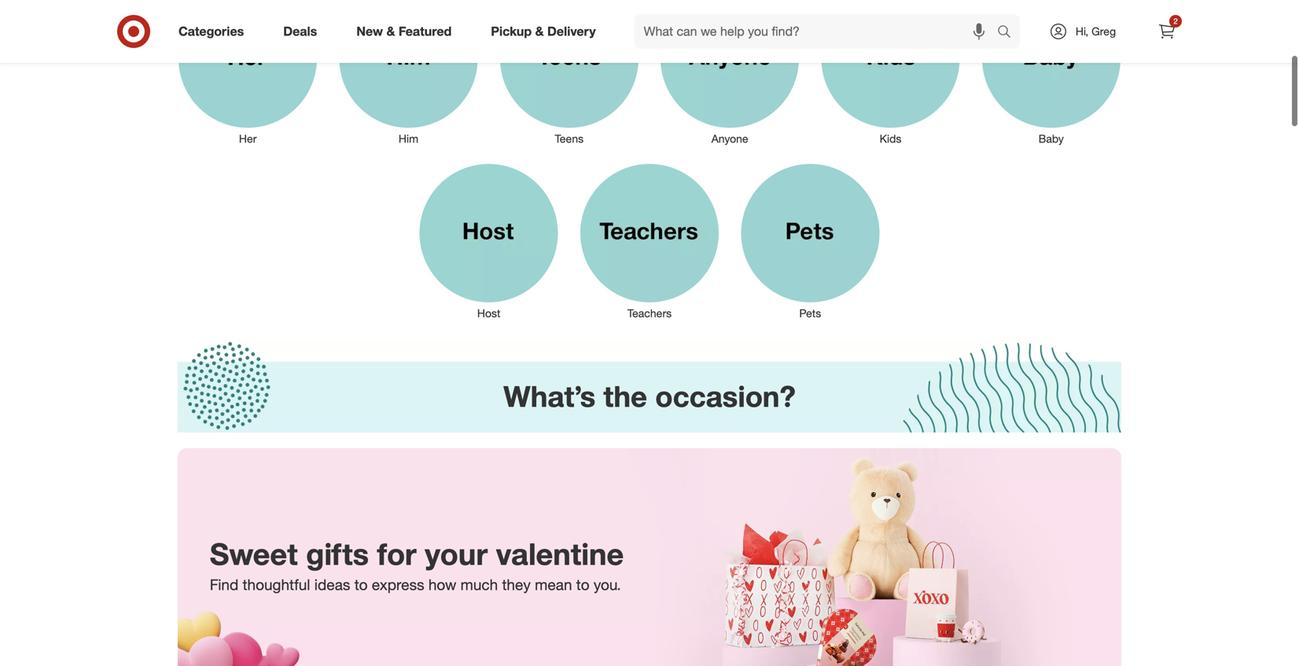 Task type: describe. For each thing, give the bounding box(es) containing it.
ideas
[[314, 576, 350, 594]]

kids link
[[810, 0, 971, 147]]

hi, greg
[[1076, 24, 1116, 38]]

they
[[502, 576, 531, 594]]

search
[[990, 25, 1028, 41]]

deals
[[283, 24, 317, 39]]

you.
[[594, 576, 621, 594]]

1 to from the left
[[354, 576, 368, 594]]

deals link
[[270, 14, 337, 49]]

her link
[[168, 0, 328, 147]]

occasion?
[[655, 379, 796, 414]]

What can we help you find? suggestions appear below search field
[[634, 14, 1001, 49]]

pickup & delivery
[[491, 24, 596, 39]]

2
[[1174, 16, 1178, 26]]

sweet
[[210, 536, 298, 572]]

for
[[377, 536, 417, 572]]

the
[[604, 379, 647, 414]]

featured
[[399, 24, 452, 39]]

teens link
[[489, 0, 650, 147]]

him
[[399, 132, 419, 145]]

pickup & delivery link
[[478, 14, 616, 49]]

greg
[[1092, 24, 1116, 38]]

& for new
[[387, 24, 395, 39]]

categories
[[179, 24, 244, 39]]

delivery
[[547, 24, 596, 39]]

him link
[[328, 0, 489, 147]]

teachers
[[628, 306, 672, 320]]

her
[[239, 132, 257, 145]]

valentine
[[496, 536, 624, 572]]

new
[[357, 24, 383, 39]]

what's
[[503, 379, 596, 414]]

categories link
[[165, 14, 264, 49]]

baby
[[1039, 132, 1064, 145]]



Task type: locate. For each thing, give the bounding box(es) containing it.
what's the occasion?
[[503, 379, 796, 414]]

pickup
[[491, 24, 532, 39]]

teens
[[555, 132, 584, 145]]

teachers link
[[569, 161, 730, 321]]

pets
[[799, 306, 821, 320]]

1 horizontal spatial &
[[535, 24, 544, 39]]

0 horizontal spatial to
[[354, 576, 368, 594]]

hi,
[[1076, 24, 1089, 38]]

2 link
[[1150, 14, 1185, 49]]

2 & from the left
[[535, 24, 544, 39]]

& for pickup
[[535, 24, 544, 39]]

to right ideas
[[354, 576, 368, 594]]

to
[[354, 576, 368, 594], [576, 576, 590, 594]]

& right new
[[387, 24, 395, 39]]

0 horizontal spatial &
[[387, 24, 395, 39]]

1 & from the left
[[387, 24, 395, 39]]

how
[[429, 576, 456, 594]]

thoughtful
[[243, 576, 310, 594]]

2 to from the left
[[576, 576, 590, 594]]

host
[[477, 306, 501, 320]]

sweet gifts for your valentine find thoughtful ideas to express how much they mean to you.
[[210, 536, 624, 594]]

baby link
[[971, 0, 1132, 147]]

express
[[372, 576, 424, 594]]

&
[[387, 24, 395, 39], [535, 24, 544, 39]]

to left 'you.'
[[576, 576, 590, 594]]

pets link
[[730, 161, 891, 321]]

new & featured
[[357, 24, 452, 39]]

search button
[[990, 14, 1028, 52]]

& right pickup
[[535, 24, 544, 39]]

gifts
[[306, 536, 369, 572]]

anyone
[[712, 132, 748, 145]]

kids
[[880, 132, 902, 145]]

much
[[461, 576, 498, 594]]

find
[[210, 576, 239, 594]]

your
[[425, 536, 488, 572]]

host link
[[409, 161, 569, 321]]

new & featured link
[[343, 14, 471, 49]]

mean
[[535, 576, 572, 594]]

1 horizontal spatial to
[[576, 576, 590, 594]]

anyone link
[[650, 0, 810, 147]]



Task type: vqa. For each thing, say whether or not it's contained in the screenshot.
2nd With from the bottom of the page
no



